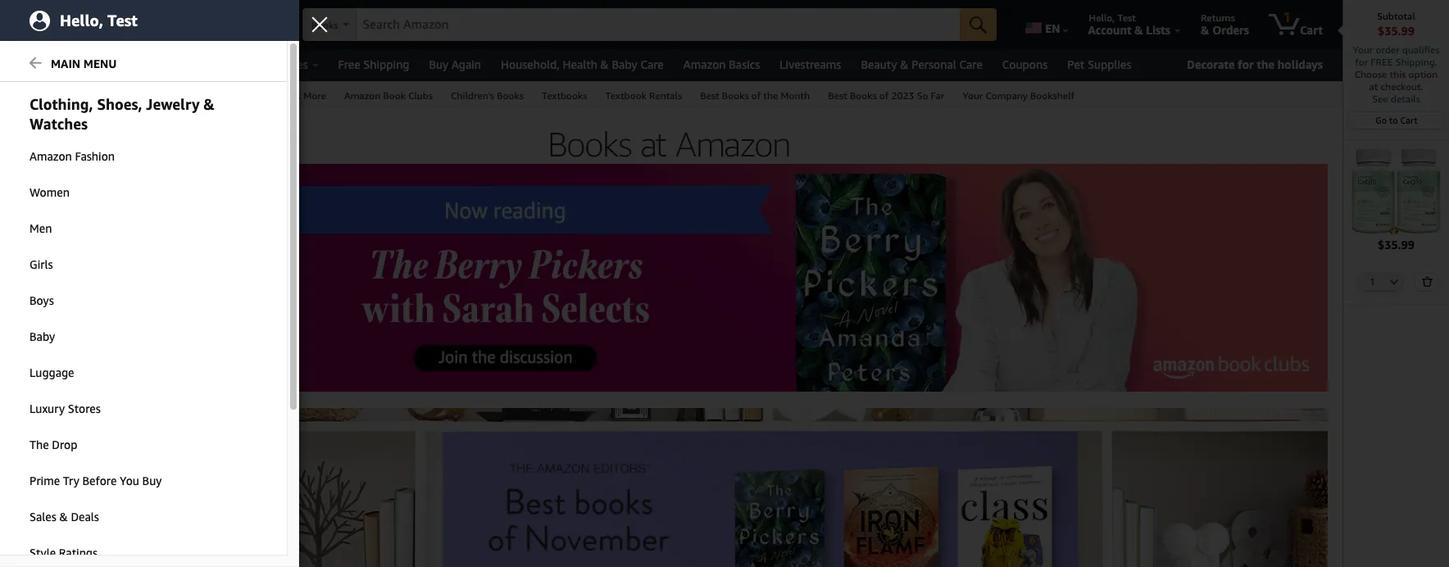 Task type: vqa. For each thing, say whether or not it's contained in the screenshot.
740's 'colors/patterns'
no



Task type: locate. For each thing, give the bounding box(es) containing it.
books down "beauty"
[[850, 89, 877, 102]]

your left the order
[[1353, 43, 1373, 56]]

picks down amazon books on twitter link
[[71, 464, 95, 475]]

winners
[[53, 259, 89, 271]]

1 left dropdown icon
[[1370, 276, 1375, 287]]

1 vertical spatial company
[[46, 508, 88, 520]]

2023 inside navigation navigation
[[891, 89, 915, 102]]

buy inside buy again link
[[429, 57, 449, 71]]

0 vertical spatial on
[[92, 434, 103, 446]]

delivering to los angeles 90005 update location
[[132, 11, 276, 37]]

amazon books on facebook amazon books on twitter book club picks from page to screen
[[23, 434, 149, 490]]

1 up holidays
[[1284, 9, 1291, 25]]

test up holiday deals
[[107, 11, 137, 29]]

1 horizontal spatial bookshelf
[[1030, 89, 1075, 102]]

the
[[1257, 57, 1275, 71], [764, 89, 778, 102], [86, 274, 100, 285]]

buy inside "prime try before you buy" link
[[142, 474, 162, 488]]

books up free
[[311, 19, 338, 31]]

1 horizontal spatial textbooks
[[542, 89, 587, 102]]

0 vertical spatial baby
[[612, 57, 638, 71]]

2 vertical spatial deals
[[71, 510, 99, 524]]

deals down from page to screen link
[[71, 510, 99, 524]]

fashion
[[75, 149, 115, 163]]

choose
[[1355, 68, 1387, 80]]

2 vertical spatial the
[[86, 274, 100, 285]]

for left free
[[1355, 56, 1368, 68]]

back
[[23, 230, 45, 241]]

1 horizontal spatial so
[[917, 89, 928, 102]]

deals up search
[[115, 57, 143, 71]]

1 horizontal spatial care
[[960, 57, 983, 71]]

school
[[58, 230, 89, 241]]

1 horizontal spatial month
[[781, 89, 810, 102]]

so inside navigation navigation
[[917, 89, 928, 102]]

1 horizontal spatial cart
[[1401, 115, 1418, 125]]

baby down celebrity
[[30, 330, 55, 343]]

stories
[[112, 200, 143, 212]]

1 vertical spatial book
[[23, 464, 45, 475]]

None submit
[[960, 8, 997, 41]]

1 horizontal spatial 1
[[1370, 276, 1375, 287]]

test
[[107, 11, 137, 29], [1118, 11, 1136, 24]]

0 horizontal spatial your company bookshelf link
[[23, 508, 134, 520]]

award winners best books of the month best books of 2023 so far celebrity picks
[[23, 259, 141, 315]]

& left 'lists'
[[1135, 23, 1143, 37]]

0 vertical spatial textbooks
[[542, 89, 587, 102]]

hello, test
[[60, 11, 137, 29], [1089, 11, 1136, 24]]

buy right you
[[142, 474, 162, 488]]

best left sellers
[[240, 89, 259, 102]]

1 vertical spatial the
[[764, 89, 778, 102]]

textbooks store link
[[23, 551, 93, 562]]

0 horizontal spatial cart
[[1300, 23, 1323, 37]]

books right 100 in the left of the page
[[42, 405, 69, 416]]

of down "beauty"
[[879, 89, 889, 102]]

picks inside amazon books on facebook amazon books on twitter book club picks from page to screen
[[71, 464, 95, 475]]

1 horizontal spatial 2023
[[891, 89, 915, 102]]

watches
[[30, 115, 88, 133]]

2023 down beauty & personal care link
[[891, 89, 915, 102]]

update
[[132, 23, 171, 37]]

of
[[752, 89, 761, 102], [879, 89, 889, 102], [75, 274, 84, 285], [75, 289, 84, 300]]

shipping.
[[1396, 56, 1438, 68]]

1 horizontal spatial book
[[383, 89, 406, 102]]

amazon
[[684, 57, 726, 71], [344, 89, 381, 102], [30, 149, 72, 163], [23, 434, 59, 446], [23, 449, 59, 461]]

0 vertical spatial best books of the month link
[[691, 82, 819, 107]]

on down amazon books on facebook link
[[92, 449, 103, 461]]

books up celebrity picks link
[[45, 289, 73, 300]]

0 vertical spatial bookshelf
[[1030, 89, 1075, 102]]

1 vertical spatial baby
[[30, 330, 55, 343]]

2023 inside award winners best books of the month best books of 2023 so far celebrity picks
[[86, 289, 108, 300]]

textbooks store
[[23, 551, 93, 562]]

angeles
[[209, 11, 245, 24]]

books inside search field
[[311, 19, 338, 31]]

in inside halloween books hispanic and latino stories books in spanish back to school books
[[53, 215, 61, 226]]

& right jewelry
[[204, 95, 215, 113]]

care up textbook rentals link
[[641, 57, 664, 71]]

your down beauty & personal care link
[[963, 89, 983, 102]]

0 vertical spatial so
[[917, 89, 928, 102]]

best books of 2023 so far link down "beauty"
[[819, 82, 954, 107]]

0 vertical spatial 1
[[1284, 9, 1291, 25]]

best down amazon basics link
[[700, 89, 720, 102]]

0 horizontal spatial textbooks
[[23, 551, 67, 562]]

0 horizontal spatial book
[[23, 464, 45, 475]]

0 horizontal spatial so
[[111, 289, 123, 300]]

bookshelf down pet
[[1030, 89, 1075, 102]]

now reading. bright young women with sarah selects. join the discussion. image
[[189, 164, 1328, 392]]

$35.99 up dropdown icon
[[1378, 237, 1415, 251]]

free shipping
[[338, 57, 409, 71]]

1 horizontal spatial company
[[986, 89, 1028, 102]]

hello, test up 'menu'
[[60, 11, 137, 29]]

0 horizontal spatial your
[[23, 508, 43, 520]]

company
[[986, 89, 1028, 102], [46, 508, 88, 520]]

the inside decorate for the holidays link
[[1257, 57, 1275, 71]]

0 vertical spatial company
[[986, 89, 1028, 102]]

your company bookshelf link
[[954, 82, 1084, 107], [23, 508, 134, 520]]

book up from
[[23, 464, 45, 475]]

0 vertical spatial deals
[[115, 57, 143, 71]]

2 vertical spatial your
[[23, 508, 43, 520]]

0 horizontal spatial the
[[86, 274, 100, 285]]

company inside navigation navigation
[[986, 89, 1028, 102]]

0 vertical spatial in
[[53, 215, 61, 226]]

far down girls 'link'
[[126, 289, 141, 300]]

asian
[[23, 333, 48, 344]]

lifetime
[[128, 405, 162, 416]]

baby inside navigation navigation
[[612, 57, 638, 71]]

& inside returns & orders
[[1201, 23, 1210, 37]]

luxury stores
[[30, 402, 101, 416]]

best books of 2023 so far link
[[819, 82, 954, 107], [23, 289, 141, 300]]

0 vertical spatial your company bookshelf
[[963, 89, 1075, 102]]

0 vertical spatial 2023
[[891, 89, 915, 102]]

textbooks inside navigation navigation
[[542, 89, 587, 102]]

0 horizontal spatial deals
[[23, 362, 48, 374]]

returns & orders
[[1201, 11, 1249, 37]]

this
[[1390, 68, 1406, 80]]

1 vertical spatial textbooks
[[23, 551, 67, 562]]

main menu link
[[0, 47, 287, 82]]

1 horizontal spatial far
[[931, 89, 945, 102]]

hello, inside navigation navigation
[[1089, 11, 1115, 24]]

0 horizontal spatial best books of the month link
[[23, 274, 130, 285]]

delete image
[[1422, 276, 1433, 287]]

so
[[917, 89, 928, 102], [111, 289, 123, 300]]

0 vertical spatial your
[[1353, 43, 1373, 56]]

1 vertical spatial bookshelf
[[90, 508, 134, 520]]

best books of the month link down basics
[[691, 82, 819, 107]]

cart down details
[[1401, 115, 1418, 125]]

0 horizontal spatial your company bookshelf
[[23, 508, 134, 520]]

amazon book clubs link
[[335, 82, 442, 107]]

0 horizontal spatial 1
[[1284, 9, 1291, 25]]

1 vertical spatial on
[[92, 449, 103, 461]]

a
[[120, 405, 125, 416]]

authors
[[125, 333, 159, 344]]

$35.99 down subtotal
[[1378, 24, 1415, 38]]

to left "read"
[[72, 405, 80, 416]]

books down basics
[[722, 89, 749, 102]]

best
[[240, 89, 259, 102], [700, 89, 720, 102], [828, 89, 847, 102], [23, 274, 43, 285], [23, 289, 43, 300]]

0 vertical spatial the
[[1257, 57, 1275, 71]]

2 horizontal spatial deals
[[115, 57, 143, 71]]

1 vertical spatial deals
[[23, 362, 48, 374]]

amazon left basics
[[684, 57, 726, 71]]

1 horizontal spatial hello, test
[[1089, 11, 1136, 24]]

0 horizontal spatial far
[[126, 289, 141, 300]]

amazon down "watches"
[[30, 149, 72, 163]]

hello, up "pet supplies"
[[1089, 11, 1115, 24]]

beauty & personal care link
[[851, 53, 993, 76]]

cart up holidays
[[1300, 23, 1323, 37]]

best sellers & more
[[240, 89, 326, 102]]

1 vertical spatial 2023
[[86, 289, 108, 300]]

none submit inside books search field
[[960, 8, 997, 41]]

baby up textbook
[[612, 57, 638, 71]]

for right the 'decorate'
[[1238, 57, 1254, 71]]

textbooks for textbooks store
[[23, 551, 67, 562]]

0 vertical spatial your company bookshelf link
[[954, 82, 1084, 107]]

far down personal
[[931, 89, 945, 102]]

0 vertical spatial picks
[[64, 303, 88, 315]]

textbooks
[[542, 89, 587, 102], [23, 551, 67, 562]]

best books of 2023 so far
[[828, 89, 945, 102]]

best down livestreams link
[[828, 89, 847, 102]]

month down men link
[[103, 274, 130, 285]]

1 vertical spatial cart
[[1401, 115, 1418, 125]]

to left 'los'
[[180, 11, 189, 24]]

so inside award winners best books of the month best books of 2023 so far celebrity picks
[[111, 289, 123, 300]]

so down beauty & personal care link
[[917, 89, 928, 102]]

men
[[30, 221, 52, 235]]

0 vertical spatial buy
[[429, 57, 449, 71]]

books down award winners link on the top of page
[[45, 274, 73, 285]]

book inside navigation navigation
[[383, 89, 406, 102]]

lists
[[1146, 23, 1171, 37]]

prime
[[30, 474, 60, 488]]

your company bookshelf down coupons link
[[963, 89, 1075, 102]]

screen
[[85, 479, 116, 490]]

1 vertical spatial your
[[963, 89, 983, 102]]

decorate for the holidays link
[[1180, 54, 1330, 75]]

2 horizontal spatial your
[[1353, 43, 1373, 56]]

1 horizontal spatial your company bookshelf
[[963, 89, 1075, 102]]

buy left again
[[429, 57, 449, 71]]

the left holidays
[[1257, 57, 1275, 71]]

$35.99 inside subtotal $35.99
[[1378, 24, 1415, 38]]

luggage link
[[0, 356, 287, 390]]

in
[[53, 215, 61, 226], [51, 362, 58, 374], [109, 405, 117, 416]]

deals down the asian
[[23, 362, 48, 374]]

of up celebrity picks link
[[75, 289, 84, 300]]

picks
[[64, 303, 88, 315], [71, 464, 95, 475]]

1 horizontal spatial deals
[[71, 510, 99, 524]]

2 horizontal spatial the
[[1257, 57, 1275, 71]]

in down pacific
[[51, 362, 58, 374]]

amazon fashion link
[[0, 139, 287, 174]]

test left 'lists'
[[1118, 11, 1136, 24]]

2 on from the top
[[92, 449, 103, 461]]

0 vertical spatial far
[[931, 89, 945, 102]]

0 horizontal spatial best books of 2023 so far link
[[23, 289, 141, 300]]

amazon basics link
[[674, 53, 770, 76]]

your company bookshelf down from page to screen link
[[23, 508, 134, 520]]

in left a in the left of the page
[[109, 405, 117, 416]]

books up latino
[[72, 185, 99, 197]]

see details link
[[1352, 93, 1441, 105]]

from page to screen link
[[23, 479, 116, 490]]

your company bookshelf link down coupons link
[[954, 82, 1084, 107]]

textbook
[[605, 89, 647, 102]]

1 horizontal spatial for
[[1355, 56, 1368, 68]]

1 horizontal spatial buy
[[429, 57, 449, 71]]

deals in books
[[23, 362, 89, 374]]

bookshelf down screen
[[90, 508, 134, 520]]

in right men
[[53, 215, 61, 226]]

try
[[63, 474, 79, 488]]

1 horizontal spatial hello,
[[1089, 11, 1115, 24]]

0 vertical spatial $35.99
[[1378, 24, 1415, 38]]

best books of 2023 so far link up celebrity picks link
[[23, 289, 141, 300]]

month down livestreams link
[[781, 89, 810, 102]]

month inside award winners best books of the month best books of 2023 so far celebrity picks
[[103, 274, 130, 285]]

your order qualifies for free shipping. choose this option at checkout. see details
[[1353, 43, 1440, 105]]

to down books in spanish link
[[48, 230, 56, 241]]

on up amazon books on twitter link
[[92, 434, 103, 446]]

subtotal
[[1377, 10, 1416, 22]]

0 horizontal spatial care
[[641, 57, 664, 71]]

& left orders
[[1201, 23, 1210, 37]]

your company bookshelf link down from page to screen link
[[23, 508, 134, 520]]

0 vertical spatial cart
[[1300, 23, 1323, 37]]

dropdown image
[[1391, 278, 1399, 285]]

1 vertical spatial month
[[103, 274, 130, 285]]

hello, test up supplies
[[1089, 11, 1136, 24]]

you
[[120, 474, 139, 488]]

1 vertical spatial 1
[[1370, 276, 1375, 287]]

location
[[174, 23, 218, 37]]

the down winners
[[86, 274, 100, 285]]

order
[[1376, 43, 1400, 56]]

to right page
[[74, 479, 83, 490]]

the down livestreams link
[[764, 89, 778, 102]]

0 horizontal spatial company
[[46, 508, 88, 520]]

your company bookshelf inside navigation navigation
[[963, 89, 1075, 102]]

0 vertical spatial month
[[781, 89, 810, 102]]

hello, test inside navigation navigation
[[1089, 11, 1136, 24]]

1 vertical spatial so
[[111, 289, 123, 300]]

your down from
[[23, 508, 43, 520]]

0 horizontal spatial 2023
[[86, 289, 108, 300]]

the inside award winners best books of the month best books of 2023 so far celebrity picks
[[86, 274, 100, 285]]

1 vertical spatial picks
[[71, 464, 95, 475]]

company down coupons link
[[986, 89, 1028, 102]]

amazon for amazon book clubs
[[344, 89, 381, 102]]

amazon down 100 in the left of the page
[[23, 434, 59, 446]]

amazon for amazon basics
[[684, 57, 726, 71]]

1 horizontal spatial baby
[[612, 57, 638, 71]]

women link
[[0, 175, 287, 210]]

before
[[82, 474, 117, 488]]

1 vertical spatial buy
[[142, 474, 162, 488]]

household, health & baby care
[[501, 57, 664, 71]]

1 horizontal spatial test
[[1118, 11, 1136, 24]]

1 vertical spatial far
[[126, 289, 141, 300]]

menu
[[83, 57, 117, 71]]

hello, up main menu
[[60, 11, 103, 29]]

girls
[[30, 257, 53, 271]]

picks up pacific
[[64, 303, 88, 315]]

2023 down winners
[[86, 289, 108, 300]]

subtotal $35.99
[[1377, 10, 1416, 38]]

1 horizontal spatial your
[[963, 89, 983, 102]]

company down from page to screen link
[[46, 508, 88, 520]]

to inside amazon books on facebook amazon books on twitter book club picks from page to screen
[[74, 479, 83, 490]]

best for best sellers & more
[[240, 89, 259, 102]]

deals
[[115, 57, 143, 71], [23, 362, 48, 374], [71, 510, 99, 524]]

0 horizontal spatial test
[[107, 11, 137, 29]]

1 vertical spatial your company bookshelf link
[[23, 508, 134, 520]]

0 horizontal spatial month
[[103, 274, 130, 285]]

award winners link
[[23, 259, 89, 271]]

book
[[383, 89, 406, 102], [23, 464, 45, 475]]

book left clubs
[[383, 89, 406, 102]]

so down girls 'link'
[[111, 289, 123, 300]]

1 horizontal spatial best books of 2023 so far link
[[819, 82, 954, 107]]

best books of the month link down winners
[[23, 274, 130, 285]]

care right personal
[[960, 57, 983, 71]]

of down winners
[[75, 274, 84, 285]]

style
[[30, 546, 56, 560]]

hello, test link
[[0, 0, 299, 41]]

amazon down "free shipping" 'link'
[[344, 89, 381, 102]]

0 horizontal spatial buy
[[142, 474, 162, 488]]

books down amazon books on facebook link
[[62, 449, 89, 461]]

main menu
[[51, 57, 117, 71]]



Task type: describe. For each thing, give the bounding box(es) containing it.
0 vertical spatial best books of 2023 so far link
[[819, 82, 954, 107]]

account & lists
[[1088, 23, 1171, 37]]

amazon up the club
[[23, 449, 59, 461]]

stores
[[68, 402, 101, 416]]

amazon books on twitter link
[[23, 449, 134, 461]]

household,
[[501, 57, 560, 71]]

best books of november image
[[189, 408, 1328, 567]]

0 horizontal spatial hello,
[[60, 11, 103, 29]]

page
[[49, 479, 72, 490]]

0 horizontal spatial hello, test
[[60, 11, 137, 29]]

0 horizontal spatial bookshelf
[[90, 508, 134, 520]]

livestreams link
[[770, 53, 851, 76]]

luxury
[[30, 402, 65, 416]]

pacific
[[50, 333, 79, 344]]

test inside navigation navigation
[[1118, 11, 1136, 24]]

1 horizontal spatial the
[[764, 89, 778, 102]]

picks inside award winners best books of the month best books of 2023 so far celebrity picks
[[64, 303, 88, 315]]

returns
[[1201, 11, 1235, 24]]

1 care from the left
[[641, 57, 664, 71]]

sellers
[[262, 89, 291, 102]]

prime try before you buy
[[30, 474, 162, 488]]

again
[[452, 57, 481, 71]]

test inside the hello, test link
[[107, 11, 137, 29]]

latino
[[83, 200, 109, 212]]

textbooks for textbooks
[[542, 89, 587, 102]]

free
[[1371, 56, 1393, 68]]

pet
[[1068, 57, 1085, 71]]

1 vertical spatial best books of 2023 so far link
[[23, 289, 141, 300]]

new
[[161, 89, 181, 102]]

month inside navigation navigation
[[781, 89, 810, 102]]

free
[[338, 57, 360, 71]]

hispanic
[[23, 200, 61, 212]]

american
[[81, 333, 123, 344]]

baby link
[[0, 320, 287, 354]]

for inside your order qualifies for free shipping. choose this option at checkout. see details
[[1355, 56, 1368, 68]]

amazon book clubs
[[344, 89, 433, 102]]

coq10 600mg softgels | high absorption coq10 ubiquinol supplement | reduced form enhanced with vitamin e &amp; omega 3 6 9 | antioxidant powerhouse good for health | 120 softgels image
[[1352, 147, 1441, 237]]

more
[[303, 89, 326, 102]]

2 care from the left
[[960, 57, 983, 71]]

sales
[[30, 510, 56, 524]]

halloween books link
[[23, 185, 99, 197]]

best books of the month
[[700, 89, 810, 102]]

best up celebrity
[[23, 289, 43, 300]]

en link
[[1016, 4, 1076, 45]]

& right "beauty"
[[900, 57, 909, 71]]

bookshelf inside navigation navigation
[[1030, 89, 1075, 102]]

amazon for amazon fashion
[[30, 149, 72, 163]]

supplies
[[1088, 57, 1132, 71]]

holiday deals link
[[63, 53, 153, 76]]

your inside your order qualifies for free shipping. choose this option at checkout. see details
[[1353, 43, 1373, 56]]

luggage
[[30, 366, 74, 380]]

books up back
[[23, 215, 50, 226]]

all button
[[12, 49, 60, 81]]

& inside clothing, shoes, jewelry & watches
[[204, 95, 215, 113]]

amazon basics
[[684, 57, 760, 71]]

main
[[51, 57, 80, 71]]

the drop link
[[0, 428, 287, 462]]

to right the go
[[1390, 115, 1398, 125]]

clubs
[[408, 89, 433, 102]]

deals inside sales & deals link
[[71, 510, 99, 524]]

new releases link
[[152, 82, 231, 107]]

2 vertical spatial in
[[109, 405, 117, 416]]

100 books to read in a lifetime link
[[23, 405, 162, 416]]

livestreams
[[780, 57, 841, 71]]

1 vertical spatial best books of the month link
[[23, 274, 130, 285]]

1 vertical spatial in
[[51, 362, 58, 374]]

details
[[1391, 93, 1421, 105]]

from
[[23, 479, 46, 490]]

the
[[30, 438, 49, 452]]

& right sales
[[59, 510, 68, 524]]

twitter
[[105, 449, 134, 461]]

books down all button
[[21, 89, 49, 102]]

far inside navigation navigation
[[931, 89, 945, 102]]

buy again link
[[419, 53, 491, 76]]

best for best books of 2023 so far
[[828, 89, 847, 102]]

1 horizontal spatial best books of the month link
[[691, 82, 819, 107]]

1 horizontal spatial your company bookshelf link
[[954, 82, 1084, 107]]

basics
[[729, 57, 760, 71]]

pet supplies link
[[1058, 53, 1142, 76]]

amazon image
[[18, 15, 98, 39]]

orders
[[1213, 23, 1249, 37]]

0 horizontal spatial baby
[[30, 330, 55, 343]]

book inside amazon books on facebook amazon books on twitter book club picks from page to screen
[[23, 464, 45, 475]]

back to school books link
[[23, 230, 119, 241]]

go to cart
[[1376, 115, 1418, 125]]

book club picks link
[[23, 464, 95, 475]]

0 horizontal spatial for
[[1238, 57, 1254, 71]]

amazon books on facebook link
[[23, 434, 149, 446]]

sales & deals link
[[0, 500, 287, 535]]

asian pacific american authors
[[23, 333, 159, 344]]

decorate for the holidays
[[1187, 57, 1323, 71]]

search
[[113, 89, 143, 102]]

account
[[1088, 23, 1132, 37]]

navigation navigation
[[0, 0, 1449, 567]]

boys
[[30, 293, 54, 307]]

delivering
[[132, 11, 177, 24]]

amazon fashion
[[30, 149, 115, 163]]

Search Amazon text field
[[356, 9, 960, 40]]

sales & deals
[[30, 510, 99, 524]]

of down basics
[[752, 89, 761, 102]]

personal
[[912, 57, 957, 71]]

new releases
[[161, 89, 222, 102]]

holiday
[[72, 57, 112, 71]]

decorate
[[1187, 57, 1235, 71]]

books link
[[12, 82, 58, 107]]

children's
[[451, 89, 494, 102]]

advanced
[[67, 89, 111, 102]]

deals inside holiday deals link
[[115, 57, 143, 71]]

go to cart link
[[1349, 112, 1444, 129]]

household, health & baby care link
[[491, 53, 674, 76]]

qualifies
[[1403, 43, 1440, 56]]

far inside award winners best books of the month best books of 2023 so far celebrity picks
[[126, 289, 141, 300]]

beauty
[[861, 57, 897, 71]]

read
[[83, 405, 107, 416]]

releases
[[184, 89, 222, 102]]

best for best books of the month
[[700, 89, 720, 102]]

to inside delivering to los angeles 90005 update location
[[180, 11, 189, 24]]

the drop
[[30, 438, 77, 452]]

best down award
[[23, 274, 43, 285]]

groceries
[[260, 57, 308, 71]]

books up amazon books on twitter link
[[62, 434, 89, 446]]

books%20at%20amazon image
[[327, 120, 1016, 164]]

1 on from the top
[[92, 434, 103, 446]]

Books search field
[[302, 8, 997, 43]]

style ratings
[[30, 546, 98, 560]]

asian pacific american authors link
[[23, 333, 159, 344]]

and
[[63, 200, 80, 212]]

books in spanish link
[[23, 215, 99, 226]]

groceries link
[[250, 53, 328, 76]]

style ratings link
[[0, 536, 287, 567]]

spanish
[[63, 215, 99, 226]]

books down household,
[[497, 89, 524, 102]]

1 vertical spatial $35.99
[[1378, 237, 1415, 251]]

books down pacific
[[61, 362, 89, 374]]

club
[[48, 464, 68, 475]]

ratings
[[59, 546, 98, 560]]

to inside halloween books hispanic and latino stories books in spanish back to school books
[[48, 230, 56, 241]]

books down spanish on the top of page
[[91, 230, 119, 241]]

1 vertical spatial your company bookshelf
[[23, 508, 134, 520]]

& left 'more'
[[294, 89, 301, 102]]

& right health
[[601, 57, 609, 71]]

shoes,
[[97, 95, 142, 113]]



